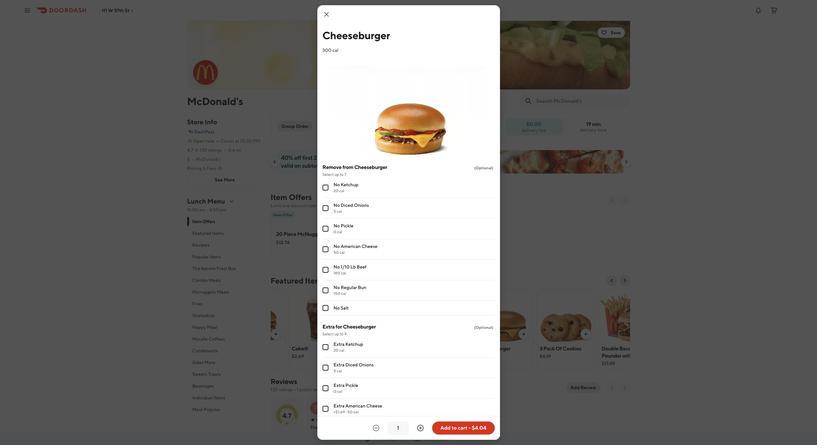 Task type: locate. For each thing, give the bounding box(es) containing it.
0 vertical spatial popular
[[192, 254, 209, 259]]

cheeseburger image
[[475, 288, 533, 343]]

0 horizontal spatial with
[[369, 154, 380, 161]]

popular down individual items
[[204, 407, 220, 412]]

up left the '7'
[[335, 172, 339, 177]]

cal up pamela d
[[337, 389, 342, 394]]

no left salt
[[334, 305, 340, 311]]

2 off from the left
[[360, 154, 368, 161]]

0.6 mi
[[228, 147, 241, 153]]

0 horizontal spatial meal
[[207, 325, 217, 330]]

extra inside extra ketchup 20 cal
[[334, 342, 345, 347]]

- right am
[[206, 207, 208, 212]]

1 vertical spatial onions
[[359, 362, 374, 367]]

1 quarter from the left
[[354, 346, 372, 352]]

0 horizontal spatial add item to cart image
[[335, 332, 340, 337]]

ketchup inside no ketchup 20 cal
[[341, 182, 359, 187]]

0 for remove
[[334, 229, 336, 234]]

20 up $12.74
[[276, 231, 283, 237]]

1 vertical spatial up
[[335, 172, 339, 177]]

$4.04 inside cheeseburger $4.04
[[478, 354, 491, 359]]

select down remove
[[323, 172, 334, 177]]

next image
[[622, 385, 628, 390]]

cal inside no pickle 0 cal
[[337, 229, 342, 234]]

open
[[193, 138, 205, 144]]

1 vertical spatial with
[[394, 346, 404, 352]]

20 for remove
[[334, 188, 339, 193]]

featured items button
[[187, 227, 263, 239]]

0 inside "extra pickle 0 cal"
[[334, 389, 336, 394]]

1 vertical spatial pounder
[[602, 353, 622, 359]]

ketchup down 9
[[346, 342, 363, 347]]

135 inside reviews 135 ratings • 1 public review
[[271, 387, 278, 392]]

to
[[343, 154, 349, 161], [340, 172, 344, 177], [340, 332, 344, 336], [452, 425, 457, 431]]

add
[[571, 385, 580, 390], [441, 425, 451, 431]]

None checkbox
[[323, 185, 328, 191], [323, 205, 328, 211], [323, 226, 328, 232], [323, 246, 328, 252], [323, 267, 328, 273], [323, 344, 328, 350], [323, 365, 328, 371], [323, 406, 328, 412], [323, 185, 328, 191], [323, 205, 328, 211], [323, 226, 328, 232], [323, 246, 328, 252], [323, 267, 328, 273], [323, 344, 328, 350], [323, 365, 328, 371], [323, 406, 328, 412]]

1 vertical spatial 20
[[276, 231, 283, 237]]

11:00 am - 4:59 pm
[[187, 207, 226, 212]]

1 vertical spatial -
[[469, 425, 471, 431]]

delivery down $0.00
[[522, 127, 538, 133]]

off left first
[[294, 154, 301, 161]]

0 horizontal spatial -
[[206, 207, 208, 212]]

quarter up $14.49
[[354, 346, 372, 352]]

pounder
[[373, 346, 393, 352], [602, 353, 622, 359]]

see more button
[[187, 175, 263, 185]]

1 vertical spatial 135
[[271, 387, 278, 392]]

to left 9
[[340, 332, 344, 336]]

1 next button of carousel image from the top
[[622, 198, 628, 203]]

cheeseburger dialog
[[317, 5, 500, 445]]

0 horizontal spatial 135
[[200, 147, 207, 153]]

0 horizontal spatial add item to cart image
[[273, 332, 278, 337]]

0 vertical spatial item
[[271, 193, 287, 202]]

mcdonald's
[[187, 95, 243, 107], [196, 157, 220, 162]]

offers down 11:00 am - 4:59 pm at top
[[203, 219, 215, 224]]

diced inside extra diced onions 5 cal
[[346, 362, 358, 367]]

19 min delivery time
[[580, 121, 607, 132]]

cal right ·
[[354, 410, 359, 414]]

11:00
[[187, 207, 198, 212]]

no right order
[[334, 203, 340, 208]]

(optional) inside remove from cheeseburger group
[[474, 165, 494, 170]]

on inside 40% off first 2 orders up to $10 off with 40welcome, valid on subtotals $15
[[294, 162, 301, 169]]

cal up "extra pickle 0 cal"
[[337, 368, 342, 373]]

cheese inside 'double bacon quarter pounder with cheese meal'
[[634, 353, 651, 359]]

1 horizontal spatial pounder
[[602, 353, 622, 359]]

2 next button of carousel image from the top
[[622, 278, 628, 283]]

combo meals
[[192, 278, 221, 283]]

no inside no 1/10 lb beef 180 cal
[[334, 264, 340, 270]]

0 horizontal spatial featured
[[192, 231, 211, 236]]

cal inside extra ketchup 20 cal
[[339, 348, 345, 353]]

2 horizontal spatial meal
[[602, 360, 613, 366]]

offers
[[289, 193, 312, 202], [203, 219, 215, 224]]

up inside 40% off first 2 orders up to $10 off with 40welcome, valid on subtotals $15
[[335, 154, 342, 161]]

up down for
[[335, 332, 339, 336]]

order
[[296, 124, 309, 129]]

on right valid
[[294, 162, 301, 169]]

extra inside "extra pickle 0 cal"
[[334, 383, 345, 388]]

extra for extra diced onions
[[334, 362, 345, 367]]

1 off from the left
[[294, 154, 301, 161]]

50 right ·
[[348, 410, 353, 414]]

0 vertical spatial pickle
[[341, 223, 354, 228]]

0 horizontal spatial previous button of carousel image
[[272, 159, 277, 164]]

0 vertical spatial ratings
[[208, 147, 222, 153]]

0 vertical spatial pounder
[[373, 346, 393, 352]]

ratings
[[208, 147, 222, 153], [279, 387, 293, 392]]

cal right 300
[[333, 48, 339, 53]]

reviews up "1"
[[271, 377, 297, 386]]

0 vertical spatial ketchup
[[341, 182, 359, 187]]

20
[[334, 188, 339, 193], [276, 231, 283, 237], [334, 348, 339, 353]]

0 vertical spatial onions
[[354, 203, 369, 208]]

$12.74
[[276, 240, 290, 245]]

6 no from the top
[[334, 285, 340, 290]]

add item to cart image for 3 pack of cookies
[[583, 332, 588, 337]]

stars
[[287, 432, 295, 437]]

treats
[[208, 372, 221, 377]]

for
[[336, 324, 342, 330]]

more up menu
[[224, 177, 235, 182]]

ratings down reviews link
[[279, 387, 293, 392]]

previous button of carousel image
[[272, 159, 277, 164], [609, 278, 615, 283]]

0 vertical spatial 4.7
[[187, 147, 193, 153]]

1 horizontal spatial add item to cart image
[[583, 332, 588, 337]]

add inside button
[[441, 425, 451, 431]]

remove from cheeseburger group
[[323, 164, 495, 316]]

previous button of carousel image
[[609, 198, 615, 203]]

cal inside extra american cheese +$1.69 · 50 cal
[[354, 410, 359, 414]]

Current quantity is 1 number field
[[392, 425, 405, 432]]

increase quantity by 1 image
[[417, 424, 424, 432]]

1
[[297, 387, 298, 392]]

0 vertical spatial reviews
[[192, 242, 210, 248]]

1 vertical spatial meal
[[389, 353, 401, 359]]

no inside no american cheese 50 cal
[[334, 244, 340, 249]]

cal inside no ketchup 20 cal
[[339, 188, 345, 193]]

2 quarter from the left
[[635, 346, 654, 352]]

reviews inside button
[[192, 242, 210, 248]]

• left "1"
[[294, 387, 296, 392]]

extra right review on the left of page
[[334, 383, 345, 388]]

extra inside extra american cheese +$1.69 · 50 cal
[[334, 403, 345, 409]]

0 vertical spatial 5
[[334, 209, 336, 214]]

mcdonald's up pricing & fees button
[[196, 157, 220, 162]]

0 vertical spatial previous button of carousel image
[[272, 159, 277, 164]]

add up "$20+" at the right of page
[[441, 425, 451, 431]]

meal up mccafe coffees
[[207, 325, 217, 330]]

cal down 9
[[339, 348, 345, 353]]

delivery inside $0.00 delivery fee
[[522, 127, 538, 133]]

cheese down "bacon"
[[634, 353, 651, 359]]

0 horizontal spatial 4.7
[[187, 147, 193, 153]]

50 inside no american cheese 50 cal
[[334, 250, 339, 255]]

valid
[[281, 162, 293, 169]]

1 vertical spatial add
[[441, 425, 451, 431]]

pickle down extra diced onions 5 cal
[[346, 383, 358, 388]]

beef
[[357, 264, 367, 270]]

1 vertical spatial reviews
[[271, 377, 297, 386]]

pickle for from
[[341, 223, 354, 228]]

american inside extra american cheese +$1.69 · 50 cal
[[346, 403, 366, 409]]

to left the '7'
[[340, 172, 344, 177]]

0 vertical spatial add
[[571, 385, 580, 390]]

1 horizontal spatial previous button of carousel image
[[609, 278, 615, 283]]

cookies
[[563, 346, 582, 352]]

pounder down double
[[602, 353, 622, 359]]

with inside quarter pounder with cheese deluxe meal $14.49
[[394, 346, 404, 352]]

off right $10
[[360, 154, 368, 161]]

5 up "extra pickle 0 cal"
[[334, 368, 336, 373]]

cheese up $14.49
[[354, 353, 371, 359]]

$0.00 delivery fee
[[522, 121, 546, 133]]

2 select from the top
[[323, 332, 334, 336]]

1 add item to cart image from the left
[[273, 332, 278, 337]]

delivery left time
[[580, 127, 597, 132]]

ratings down now at the top left of page
[[208, 147, 222, 153]]

1 horizontal spatial -
[[469, 425, 471, 431]]

sides more
[[192, 360, 215, 365]]

1 vertical spatial (optional)
[[474, 325, 494, 330]]

0 vertical spatial meal
[[207, 325, 217, 330]]

1 horizontal spatial add
[[571, 385, 580, 390]]

4.7 up $
[[187, 147, 193, 153]]

more right sides
[[204, 360, 215, 365]]

group order button
[[278, 121, 313, 131]]

cal inside no 1/10 lb beef 180 cal
[[341, 271, 346, 275]]

1 no from the top
[[334, 182, 340, 187]]

5 no from the top
[[334, 264, 340, 270]]

20 inside no ketchup 20 cal
[[334, 188, 339, 193]]

cheese up beef
[[362, 244, 378, 249]]

to left cart
[[452, 425, 457, 431]]

pounder inside 'double bacon quarter pounder with cheese meal'
[[602, 353, 622, 359]]

to inside add to cart - $4.04 button
[[452, 425, 457, 431]]

mcdonald's up info
[[187, 95, 243, 107]]

40%
[[281, 154, 293, 161]]

2 add item to cart image from the left
[[583, 332, 588, 337]]

items inside heading
[[305, 276, 325, 285]]

see down fees
[[215, 177, 223, 182]]

2 (optional) from the top
[[474, 325, 494, 330]]

2 delivery from the left
[[522, 127, 538, 133]]

7
[[344, 172, 347, 177]]

w
[[108, 8, 113, 13]]

no inside no ketchup 20 cal
[[334, 182, 340, 187]]

1 horizontal spatial offers
[[289, 193, 312, 202]]

2 no from the top
[[334, 203, 340, 208]]

onions inside no diced onions 5 cal
[[354, 203, 369, 208]]

see for see more
[[215, 177, 223, 182]]

review
[[581, 385, 596, 390]]

10:30
[[240, 138, 252, 144]]

0 vertical spatial with
[[369, 154, 380, 161]]

items for popular items button
[[210, 254, 221, 259]]

condiments button
[[187, 345, 263, 357]]

quarter right "bacon"
[[635, 346, 654, 352]]

0 vertical spatial (optional)
[[474, 165, 494, 170]]

no inside no pickle 0 cal
[[334, 223, 340, 228]]

extra for extra ketchup
[[334, 342, 345, 347]]

double bacon quarter pounder with cheese meal
[[602, 346, 654, 366]]

see for see all
[[415, 424, 423, 429]]

no up the 180
[[334, 264, 340, 270]]

pickle inside "extra pickle 0 cal"
[[346, 383, 358, 388]]

20 inside extra ketchup 20 cal
[[334, 348, 339, 353]]

with
[[369, 154, 380, 161], [394, 346, 404, 352], [623, 353, 633, 359]]

reviews inside reviews 135 ratings • 1 public review
[[271, 377, 297, 386]]

mcdonald's image
[[187, 21, 630, 89], [193, 60, 218, 85]]

reviews link
[[271, 377, 297, 386]]

select left 9
[[323, 332, 334, 336]]

diced down extra ketchup 20 cal
[[346, 362, 358, 367]]

onions down no ketchup 20 cal
[[354, 203, 369, 208]]

0 vertical spatial next button of carousel image
[[622, 198, 628, 203]]

0 horizontal spatial reviews
[[192, 242, 210, 248]]

item down 11:00
[[192, 219, 202, 224]]

extra inside extra for cheeseburger select up to 9
[[323, 324, 335, 330]]

0 horizontal spatial on
[[294, 162, 301, 169]]

cal up no pickle 0 cal on the left of the page
[[337, 209, 342, 214]]

2 add item to cart image from the left
[[521, 332, 526, 337]]

item for item offers limit one discount per order
[[271, 193, 287, 202]]

american down no pickle 0 cal on the left of the page
[[341, 244, 361, 249]]

1 delivery from the left
[[580, 127, 597, 132]]

None checkbox
[[323, 287, 328, 293], [323, 385, 328, 391], [323, 287, 328, 293], [323, 385, 328, 391]]

1 horizontal spatial ratings
[[279, 387, 293, 392]]

up inside extra for cheeseburger select up to 9
[[335, 332, 339, 336]]

1 vertical spatial featured items
[[271, 276, 325, 285]]

0 inside no pickle 0 cal
[[334, 229, 336, 234]]

items up the no salt checkbox
[[305, 276, 325, 285]]

american inside no american cheese 50 cal
[[341, 244, 361, 249]]

meal down double
[[602, 360, 613, 366]]

1 horizontal spatial reviews
[[271, 377, 297, 386]]

0 vertical spatial 50
[[334, 250, 339, 255]]

1 vertical spatial featured
[[271, 276, 304, 285]]

$5.29 button
[[413, 288, 471, 370]]

bacon
[[620, 346, 634, 352]]

first
[[302, 154, 313, 161]]

diced inside no diced onions 5 cal
[[341, 203, 353, 208]]

items inside button
[[210, 254, 221, 259]]

1 vertical spatial select
[[323, 332, 334, 336]]

add left review
[[571, 385, 580, 390]]

no inside no diced onions 5 cal
[[334, 203, 340, 208]]

0 vertical spatial american
[[341, 244, 361, 249]]

$14.49
[[354, 361, 368, 366]]

0 vertical spatial 135
[[200, 147, 207, 153]]

4.7 up of 5 stars on the left of the page
[[283, 412, 292, 419]]

• inside reviews 135 ratings • 1 public review
[[294, 387, 296, 392]]

3
[[540, 346, 543, 352]]

cal up the 1/10
[[340, 250, 345, 255]]

ratings inside reviews 135 ratings • 1 public review
[[279, 387, 293, 392]]

5 inside no diced onions 5 cal
[[334, 209, 336, 214]]

1 horizontal spatial featured items
[[271, 276, 325, 285]]

coke®
[[292, 346, 309, 352]]

pickle down no diced onions 5 cal
[[341, 223, 354, 228]]

item for item offers
[[192, 219, 202, 224]]

meals down the kerwin frost box
[[209, 278, 221, 283]]

happy meal button
[[187, 321, 263, 333]]

onions inside extra diced onions 5 cal
[[359, 362, 374, 367]]

time
[[598, 127, 607, 132]]

extra
[[323, 324, 335, 330], [334, 342, 345, 347], [334, 362, 345, 367], [334, 383, 345, 388], [334, 403, 345, 409]]

to left $10
[[343, 154, 349, 161]]

see inside button
[[215, 177, 223, 182]]

1 horizontal spatial off
[[360, 154, 368, 161]]

no 1/10 lb beef 180 cal
[[334, 264, 367, 275]]

meals down combo meals 'button'
[[217, 289, 229, 295]]

remove
[[323, 164, 342, 170]]

0 vertical spatial 0
[[334, 229, 336, 234]]

1 vertical spatial 50
[[348, 410, 353, 414]]

extra american cheese +$1.69 · 50 cal
[[334, 403, 382, 414]]

1 horizontal spatial delivery
[[580, 127, 597, 132]]

4 no from the top
[[334, 244, 340, 249]]

american up ·
[[346, 403, 366, 409]]

next button of carousel image
[[622, 198, 628, 203], [622, 278, 628, 283]]

no regular bun 150 cal
[[334, 285, 366, 296]]

1 vertical spatial mcdonald's
[[196, 157, 220, 162]]

1 vertical spatial more
[[204, 360, 215, 365]]

extra down 9
[[334, 342, 345, 347]]

20 up no diced onions 5 cal
[[334, 188, 339, 193]]

1 0 from the top
[[334, 229, 336, 234]]

1 vertical spatial american
[[346, 403, 366, 409]]

1 vertical spatial 5
[[334, 368, 336, 373]]

items for featured items button at the left bottom
[[212, 231, 224, 236]]

onions down deluxe
[[359, 362, 374, 367]]

piece
[[284, 231, 297, 237]]

mcdouble image
[[227, 288, 285, 343]]

1 horizontal spatial see
[[415, 424, 423, 429]]

0
[[334, 229, 336, 234], [334, 389, 336, 394]]

1 add item to cart image from the left
[[335, 332, 340, 337]]

no down remove
[[334, 182, 340, 187]]

extra up +$1.69
[[334, 403, 345, 409]]

see
[[215, 177, 223, 182], [415, 424, 423, 429]]

0 horizontal spatial quarter
[[354, 346, 372, 352]]

no american cheese 50 cal
[[334, 244, 378, 255]]

0 vertical spatial featured
[[192, 231, 211, 236]]

50 up the 180
[[334, 250, 339, 255]]

5 right the of
[[284, 432, 286, 437]]

cal down the 1/10
[[341, 271, 346, 275]]

extra for extra for cheeseburger
[[323, 324, 335, 330]]

popular inside button
[[192, 254, 209, 259]]

cheese inside no american cheese 50 cal
[[362, 244, 378, 249]]

no for no ketchup
[[334, 182, 340, 187]]

no for no pickle
[[334, 223, 340, 228]]

extra down extra ketchup 20 cal
[[334, 362, 345, 367]]

0.6
[[228, 147, 235, 153]]

cal down the '7'
[[339, 188, 345, 193]]

1 select from the top
[[323, 172, 334, 177]]

1 horizontal spatial on
[[434, 435, 440, 441]]

pickle for for
[[346, 383, 358, 388]]

of
[[279, 432, 283, 437]]

0 horizontal spatial add
[[441, 425, 451, 431]]

no inside no regular bun 150 cal
[[334, 285, 340, 290]]

select inside remove from cheeseburger select up to 7
[[323, 172, 334, 177]]

0 right review on the left of page
[[334, 389, 336, 394]]

Item Search search field
[[536, 98, 625, 105]]

meals inside combo meals 'button'
[[209, 278, 221, 283]]

cal inside no regular bun 150 cal
[[341, 291, 346, 296]]

ketchup inside extra ketchup 20 cal
[[346, 342, 363, 347]]

add for add to cart - $4.04
[[441, 425, 451, 431]]

offers for item offers
[[203, 219, 215, 224]]

1 (optional) from the top
[[474, 165, 494, 170]]

add item to cart image
[[273, 332, 278, 337], [521, 332, 526, 337]]

previous image
[[609, 385, 615, 390]]

more for see more
[[224, 177, 235, 182]]

no down no diced onions 5 cal
[[334, 223, 340, 228]]

remove from cheeseburger select up to 7
[[323, 164, 387, 177]]

add inside button
[[571, 385, 580, 390]]

0 horizontal spatial 50
[[334, 250, 339, 255]]

ketchup down the '7'
[[341, 182, 359, 187]]

pricing & fees
[[187, 166, 216, 171]]

no down no pickle 0 cal on the left of the page
[[334, 244, 340, 249]]

extra inside extra diced onions 5 cal
[[334, 362, 345, 367]]

1 vertical spatial ratings
[[279, 387, 293, 392]]

offers inside item offers limit one discount per order
[[289, 193, 312, 202]]

meal right deluxe
[[389, 353, 401, 359]]

135 down reviews link
[[271, 387, 278, 392]]

no pickle 0 cal
[[334, 223, 354, 234]]

1 horizontal spatial featured
[[271, 276, 304, 285]]

quarter inside quarter pounder with cheese deluxe meal $14.49
[[354, 346, 372, 352]]

0 vertical spatial meals
[[209, 278, 221, 283]]

double bacon quarter pounder with cheese meal image
[[599, 288, 657, 343]]

111 w 57th st button
[[102, 8, 135, 13]]

fries button
[[187, 298, 263, 310]]

cal right 150
[[341, 291, 346, 296]]

1 horizontal spatial more
[[224, 177, 235, 182]]

pounder up deluxe
[[373, 346, 393, 352]]

item inside item offers limit one discount per order
[[271, 193, 287, 202]]

1 vertical spatial offers
[[203, 219, 215, 224]]

0 vertical spatial see
[[215, 177, 223, 182]]

pm
[[220, 207, 226, 212]]

reviews for reviews 135 ratings • 1 public review
[[271, 377, 297, 386]]

see left all
[[415, 424, 423, 429]]

(optional) inside extra for cheeseburger group
[[474, 325, 494, 330]]

1 vertical spatial see
[[415, 424, 423, 429]]

free
[[374, 435, 385, 441]]

the kerwin frost box button
[[187, 263, 263, 274]]

with inside 40% off first 2 orders up to $10 off with 40welcome, valid on subtotals $15
[[369, 154, 380, 161]]

1 vertical spatial diced
[[346, 362, 358, 367]]

- right cart
[[469, 425, 471, 431]]

double
[[602, 346, 619, 352]]

1 horizontal spatial add item to cart image
[[521, 332, 526, 337]]

180
[[334, 271, 340, 275]]

the kerwin frost box
[[192, 266, 236, 271]]

min
[[592, 121, 601, 127]]

135 up $ • mcdonald's
[[200, 147, 207, 153]]

2 vertical spatial with
[[623, 353, 633, 359]]

1 vertical spatial ketchup
[[346, 342, 363, 347]]

add item to cart image
[[335, 332, 340, 337], [583, 332, 588, 337]]

diced for for
[[346, 362, 358, 367]]

0 horizontal spatial off
[[294, 154, 301, 161]]

1 horizontal spatial 135
[[271, 387, 278, 392]]

dashpass
[[194, 129, 215, 134]]

5 up no pickle 0 cal on the left of the page
[[334, 209, 336, 214]]

1 vertical spatial $4.04
[[472, 425, 487, 431]]

50 inside extra american cheese +$1.69 · 50 cal
[[348, 410, 353, 414]]

items up reviews button
[[212, 231, 224, 236]]

cheese up decrease quantity by 1 icon
[[366, 403, 382, 409]]

0 vertical spatial more
[[224, 177, 235, 182]]

cal inside "extra pickle 0 cal"
[[337, 389, 342, 394]]

salt
[[341, 305, 349, 311]]

reviews up popular items at the bottom left
[[192, 242, 210, 248]]

0 horizontal spatial featured items
[[192, 231, 224, 236]]

2 vertical spatial 20
[[334, 348, 339, 353]]

open now
[[193, 138, 215, 144]]

5 inside extra diced onions 5 cal
[[334, 368, 336, 373]]

pickle inside no pickle 0 cal
[[341, 223, 354, 228]]

No Salt checkbox
[[323, 305, 328, 311]]

to inside 40% off first 2 orders up to $10 off with 40welcome, valid on subtotals $15
[[343, 154, 349, 161]]

0 horizontal spatial delivery
[[522, 127, 538, 133]]

1 vertical spatial 4.7
[[283, 412, 292, 419]]

meals inside mcnuggets meals button
[[217, 289, 229, 295]]

no
[[334, 182, 340, 187], [334, 203, 340, 208], [334, 223, 340, 228], [334, 244, 340, 249], [334, 264, 340, 270], [334, 285, 340, 290], [334, 305, 340, 311]]

offers up discount
[[289, 193, 312, 202]]

item up limit
[[271, 193, 287, 202]]

items up the kerwin frost box
[[210, 254, 221, 259]]

1 vertical spatial previous button of carousel image
[[609, 278, 615, 283]]

one
[[282, 203, 290, 208]]

meal inside happy meal button
[[207, 325, 217, 330]]

0 right mcnuggets
[[334, 229, 336, 234]]

1 horizontal spatial with
[[394, 346, 404, 352]]

meals for mcnuggets meals
[[217, 289, 229, 295]]

popular up the
[[192, 254, 209, 259]]

0 vertical spatial offers
[[289, 193, 312, 202]]

up up $15
[[335, 154, 342, 161]]

$15
[[327, 162, 336, 169]]

20 down for
[[334, 348, 339, 353]]

0 vertical spatial up
[[335, 154, 342, 161]]

extra left for
[[323, 324, 335, 330]]

4:59
[[209, 207, 219, 212]]

see all link
[[409, 398, 434, 445]]

diced down no ketchup 20 cal
[[341, 203, 353, 208]]

american for from
[[341, 244, 361, 249]]

0 horizontal spatial pounder
[[373, 346, 393, 352]]

up inside remove from cheeseburger select up to 7
[[335, 172, 339, 177]]

3 no from the top
[[334, 223, 340, 228]]

2 horizontal spatial with
[[623, 353, 633, 359]]

2 0 from the top
[[334, 389, 336, 394]]

select inside extra for cheeseburger select up to 9
[[323, 332, 334, 336]]

select
[[323, 172, 334, 177], [323, 332, 334, 336]]

items down beverages "button"
[[214, 395, 225, 400]]

1 vertical spatial popular
[[204, 407, 220, 412]]

no for no diced onions
[[334, 203, 340, 208]]

individual items
[[192, 395, 225, 400]]

1 horizontal spatial meal
[[389, 353, 401, 359]]

7 no from the top
[[334, 305, 340, 311]]

1 vertical spatial 0
[[334, 389, 336, 394]]



Task type: describe. For each thing, give the bounding box(es) containing it.
select for remove
[[323, 172, 334, 177]]

mcnuggets meals button
[[187, 286, 263, 298]]

mccafe coffees button
[[187, 333, 263, 345]]

0 vertical spatial -
[[206, 207, 208, 212]]

featured items inside button
[[192, 231, 224, 236]]

am
[[199, 207, 205, 212]]

20 for extra
[[334, 348, 339, 353]]

reviews 135 ratings • 1 public review
[[271, 377, 327, 392]]

bun
[[358, 285, 366, 290]]

cheeseburger $4.04
[[478, 346, 511, 359]]

public
[[299, 387, 312, 392]]

at
[[235, 138, 239, 144]]

d
[[343, 405, 347, 411]]

coke® image
[[289, 288, 347, 343]]

(optional) for extra for cheeseburger
[[474, 325, 494, 330]]

extra diced onions 5 cal
[[334, 362, 374, 373]]

save button
[[598, 27, 625, 38]]

cal inside no american cheese 50 cal
[[340, 250, 345, 255]]

pounder inside quarter pounder with cheese deluxe meal $14.49
[[373, 346, 393, 352]]

0 vertical spatial mcdonald's
[[187, 95, 243, 107]]

with inside 'double bacon quarter pounder with cheese meal'
[[623, 353, 633, 359]]

add for add review
[[571, 385, 580, 390]]

add review button
[[567, 382, 600, 393]]

cal inside no diced onions 5 cal
[[337, 209, 342, 214]]

1 vertical spatial on
[[434, 435, 440, 441]]

pamela d
[[325, 405, 347, 411]]

review
[[313, 387, 327, 392]]

0 horizontal spatial ratings
[[208, 147, 222, 153]]

select for extra
[[323, 332, 334, 336]]

combo
[[192, 278, 208, 283]]

cheese inside extra american cheese +$1.69 · 50 cal
[[366, 403, 382, 409]]

save
[[611, 30, 621, 35]]

diced for from
[[341, 203, 353, 208]]

(optional) for remove from cheeseburger
[[474, 165, 494, 170]]

decrease quantity by 1 image
[[372, 424, 380, 432]]

per
[[310, 203, 317, 208]]

no diced onions 5 cal
[[334, 203, 369, 214]]

lb
[[351, 264, 356, 270]]

fee
[[539, 127, 546, 133]]

0 items, open order cart image
[[770, 6, 778, 14]]

popular items
[[192, 254, 221, 259]]

box
[[228, 266, 236, 271]]

subtotals
[[302, 162, 326, 169]]

reviews button
[[187, 239, 263, 251]]

cal inside extra diced onions 5 cal
[[337, 368, 342, 373]]

2
[[314, 154, 317, 161]]

add item to cart image for coke®
[[335, 332, 340, 337]]

store info
[[187, 118, 217, 126]]

onions for from
[[354, 203, 369, 208]]

of 5 stars
[[279, 432, 295, 437]]

add item to cart image for cheeseburger image at the bottom of the page
[[521, 332, 526, 337]]

extra for cheeseburger group
[[323, 323, 495, 445]]

p
[[314, 405, 318, 411]]

meals for combo meals
[[209, 278, 221, 283]]

delivery inside 19 min delivery time
[[580, 127, 597, 132]]

item offers heading
[[271, 192, 312, 202]]

shareables button
[[187, 310, 263, 321]]

open menu image
[[23, 6, 31, 14]]

kerwin
[[201, 266, 216, 271]]

cheeseburger inside remove from cheeseburger select up to 7
[[354, 164, 387, 170]]

featured inside button
[[192, 231, 211, 236]]

condiments
[[192, 348, 218, 353]]

more for sides more
[[204, 360, 215, 365]]

no for no regular bun
[[334, 285, 340, 290]]

featured items heading
[[271, 275, 325, 286]]

pack
[[544, 346, 555, 352]]

sweets treats button
[[187, 368, 263, 380]]

to inside extra for cheeseburger select up to 9
[[340, 332, 344, 336]]

- inside button
[[469, 425, 471, 431]]

mccafe
[[192, 336, 208, 342]]

1 horizontal spatial 4.7
[[283, 412, 292, 419]]

group order
[[281, 124, 309, 129]]

add to cart - $4.04 button
[[432, 422, 495, 435]]

hot fudge sundae image
[[413, 288, 471, 343]]

fees
[[207, 166, 216, 171]]

coffees
[[209, 336, 225, 342]]

no for no 1/10 lb beef
[[334, 264, 340, 270]]

free 20pc mcnuggetsⓡ on $20+
[[374, 435, 453, 441]]

items for individual items button
[[214, 395, 225, 400]]

individual items button
[[187, 392, 263, 404]]

happy meal
[[192, 325, 217, 330]]

extra for extra pickle
[[334, 383, 345, 388]]

sides more button
[[187, 357, 263, 368]]

mcnuggets meals
[[192, 289, 229, 295]]

pricing
[[187, 166, 202, 171]]

• left 0.6
[[224, 147, 226, 153]]

add item to cart image for mcdouble image
[[273, 332, 278, 337]]

individual
[[192, 395, 213, 400]]

popular items button
[[187, 251, 263, 263]]

of
[[556, 346, 562, 352]]

regular
[[341, 285, 357, 290]]

9
[[344, 332, 347, 336]]

menu
[[207, 197, 225, 205]]

sweets
[[192, 372, 207, 377]]

popular inside button
[[204, 407, 220, 412]]

3 pack of cookies image
[[537, 288, 595, 343]]

0 for extra
[[334, 389, 336, 394]]

offers for item offers limit one discount per order
[[289, 193, 312, 202]]

meal inside 'double bacon quarter pounder with cheese meal'
[[602, 360, 613, 366]]

• right $
[[192, 157, 194, 162]]

close cheeseburger image
[[323, 10, 330, 18]]

see all
[[415, 424, 429, 429]]

2 vertical spatial 5
[[284, 432, 286, 437]]

info
[[205, 118, 217, 126]]

next button of carousel image
[[624, 159, 629, 164]]

150
[[334, 291, 340, 296]]

deluxe
[[372, 353, 389, 359]]

fries
[[192, 301, 202, 306]]

onions for for
[[359, 362, 374, 367]]

american for for
[[346, 403, 366, 409]]

ketchup for from
[[341, 182, 359, 187]]

featured inside heading
[[271, 276, 304, 285]]

extra ketchup 20 cal
[[334, 342, 363, 353]]

extra pickle 0 cal
[[334, 383, 358, 394]]

quarter inside 'double bacon quarter pounder with cheese meal'
[[635, 346, 654, 352]]

up for remove
[[335, 172, 339, 177]]

pricing & fees button
[[187, 165, 223, 172]]

5 for extra
[[334, 368, 336, 373]]

111
[[102, 8, 107, 13]]

$4.19
[[540, 354, 551, 359]]

add to cart - $4.04
[[441, 425, 487, 431]]

to inside remove from cheeseburger select up to 7
[[340, 172, 344, 177]]

order
[[318, 203, 329, 208]]

combo meals button
[[187, 274, 263, 286]]

cheese inside quarter pounder with cheese deluxe meal $14.49
[[354, 353, 371, 359]]

most popular button
[[187, 404, 263, 415]]

shareables
[[192, 313, 215, 318]]

cheeseburger inside extra for cheeseburger select up to 9
[[343, 324, 376, 330]]

item for item offer
[[273, 212, 282, 217]]

reviews for reviews
[[192, 242, 210, 248]]

up for extra
[[335, 332, 339, 336]]

20 inside 20 piece mcnuggets $12.74
[[276, 231, 283, 237]]

19
[[586, 121, 591, 127]]

135 ratings •
[[200, 147, 226, 153]]

$10
[[350, 154, 359, 161]]

notification bell image
[[755, 6, 763, 14]]

5 for remove
[[334, 209, 336, 214]]

meal inside quarter pounder with cheese deluxe meal $14.49
[[389, 353, 401, 359]]

$0.00
[[527, 121, 541, 127]]

1/10
[[341, 264, 350, 270]]

• right now at the top left of page
[[217, 138, 218, 144]]

extra for extra american cheese
[[334, 403, 345, 409]]

ketchup for for
[[346, 342, 363, 347]]

mi
[[236, 147, 241, 153]]

extra for cheeseburger select up to 9
[[323, 324, 376, 336]]

mccafe coffees
[[192, 336, 225, 342]]

happy
[[192, 325, 206, 330]]

$4.04 inside button
[[472, 425, 487, 431]]

quarter pounder with cheese deluxe meal image
[[351, 288, 409, 343]]

no for no american cheese
[[334, 244, 340, 249]]

3 pack of cookies $4.19
[[540, 346, 582, 359]]

all
[[423, 424, 429, 429]]



Task type: vqa. For each thing, say whether or not it's contained in the screenshot.
Batidos
no



